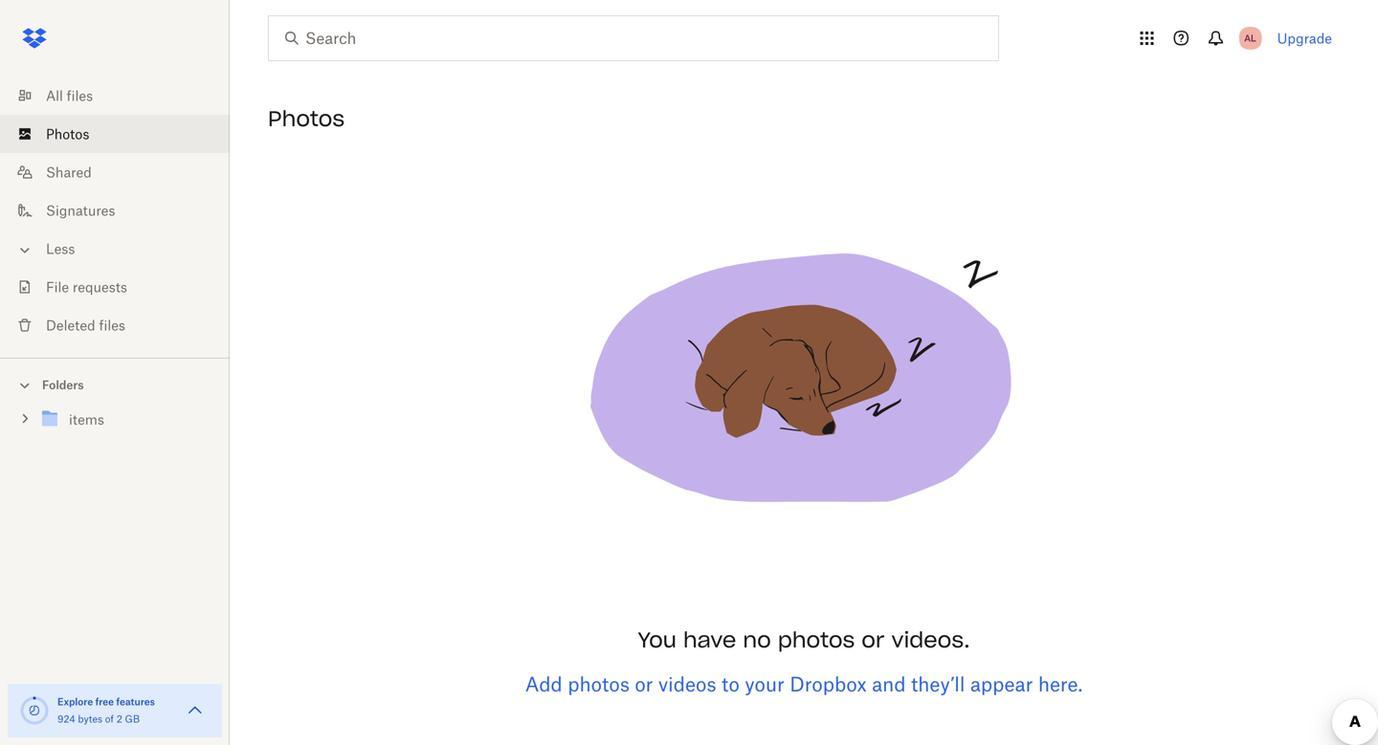 Task type: locate. For each thing, give the bounding box(es) containing it.
here.
[[1038, 673, 1083, 696]]

0 horizontal spatial photos
[[46, 126, 89, 142]]

all files
[[46, 88, 93, 104]]

gb
[[125, 714, 140, 725]]

1 vertical spatial photos
[[568, 673, 630, 696]]

deleted
[[46, 317, 95, 334]]

less image
[[15, 241, 34, 260]]

0 vertical spatial photos
[[778, 627, 855, 654]]

photos up the dropbox
[[778, 627, 855, 654]]

or left videos
[[635, 673, 653, 696]]

list containing all files
[[0, 65, 230, 358]]

they'll
[[911, 673, 965, 696]]

shared link
[[15, 153, 230, 191]]

videos
[[658, 673, 716, 696]]

files
[[67, 88, 93, 104], [99, 317, 125, 334]]

0 vertical spatial or
[[862, 627, 885, 654]]

explore
[[57, 696, 93, 708]]

upgrade link
[[1277, 30, 1332, 46]]

0 horizontal spatial photos
[[568, 673, 630, 696]]

all files link
[[15, 77, 230, 115]]

items link
[[38, 407, 214, 433]]

folders
[[42, 378, 84, 392]]

you have no photos or videos.
[[638, 627, 970, 654]]

dropbox image
[[15, 19, 54, 57]]

no
[[743, 627, 771, 654]]

2
[[116, 714, 122, 725]]

1 horizontal spatial photos
[[778, 627, 855, 654]]

1 vertical spatial files
[[99, 317, 125, 334]]

1 horizontal spatial files
[[99, 317, 125, 334]]

add photos or videos to your dropbox and they'll appear here. link
[[525, 673, 1083, 696]]

0 horizontal spatial or
[[635, 673, 653, 696]]

files down file requests link
[[99, 317, 125, 334]]

or
[[862, 627, 885, 654], [635, 673, 653, 696]]

sleeping dog on a purple cushion. image
[[565, 145, 1043, 624]]

list
[[0, 65, 230, 358]]

or up and
[[862, 627, 885, 654]]

photos right add
[[568, 673, 630, 696]]

photos
[[268, 105, 345, 132], [46, 126, 89, 142]]

files inside 'link'
[[67, 88, 93, 104]]

folders button
[[0, 370, 230, 399]]

0 vertical spatial files
[[67, 88, 93, 104]]

add
[[525, 673, 563, 696]]

dropbox
[[790, 673, 867, 696]]

1 vertical spatial or
[[635, 673, 653, 696]]

videos.
[[891, 627, 970, 654]]

photos
[[778, 627, 855, 654], [568, 673, 630, 696]]

upgrade
[[1277, 30, 1332, 46]]

and
[[872, 673, 906, 696]]

files right all
[[67, 88, 93, 104]]

1 horizontal spatial photos
[[268, 105, 345, 132]]

file requests link
[[15, 268, 230, 306]]

bytes
[[78, 714, 102, 725]]

you
[[638, 627, 677, 654]]

of
[[105, 714, 114, 725]]

al button
[[1235, 23, 1266, 54]]

photos link
[[15, 115, 230, 153]]

0 horizontal spatial files
[[67, 88, 93, 104]]



Task type: vqa. For each thing, say whether or not it's contained in the screenshot.
column header
no



Task type: describe. For each thing, give the bounding box(es) containing it.
photos list item
[[0, 115, 230, 153]]

al
[[1245, 32, 1257, 44]]

free
[[95, 696, 114, 708]]

photos inside list item
[[46, 126, 89, 142]]

924
[[57, 714, 75, 725]]

all
[[46, 88, 63, 104]]

files for deleted files
[[99, 317, 125, 334]]

deleted files
[[46, 317, 125, 334]]

features
[[116, 696, 155, 708]]

deleted files link
[[15, 306, 230, 345]]

less
[[46, 241, 75, 257]]

to
[[722, 673, 740, 696]]

files for all files
[[67, 88, 93, 104]]

quota usage element
[[19, 696, 50, 726]]

signatures link
[[15, 191, 230, 230]]

requests
[[73, 279, 127, 295]]

add photos or videos to your dropbox and they'll appear here.
[[525, 673, 1083, 696]]

1 horizontal spatial or
[[862, 627, 885, 654]]

your
[[745, 673, 785, 696]]

explore free features 924 bytes of 2 gb
[[57, 696, 155, 725]]

have
[[683, 627, 736, 654]]

items
[[69, 412, 104, 428]]

file requests
[[46, 279, 127, 295]]

appear
[[970, 673, 1033, 696]]

shared
[[46, 164, 92, 180]]

file
[[46, 279, 69, 295]]

signatures
[[46, 202, 115, 219]]

Search in folder "Dropbox" text field
[[305, 27, 959, 50]]



